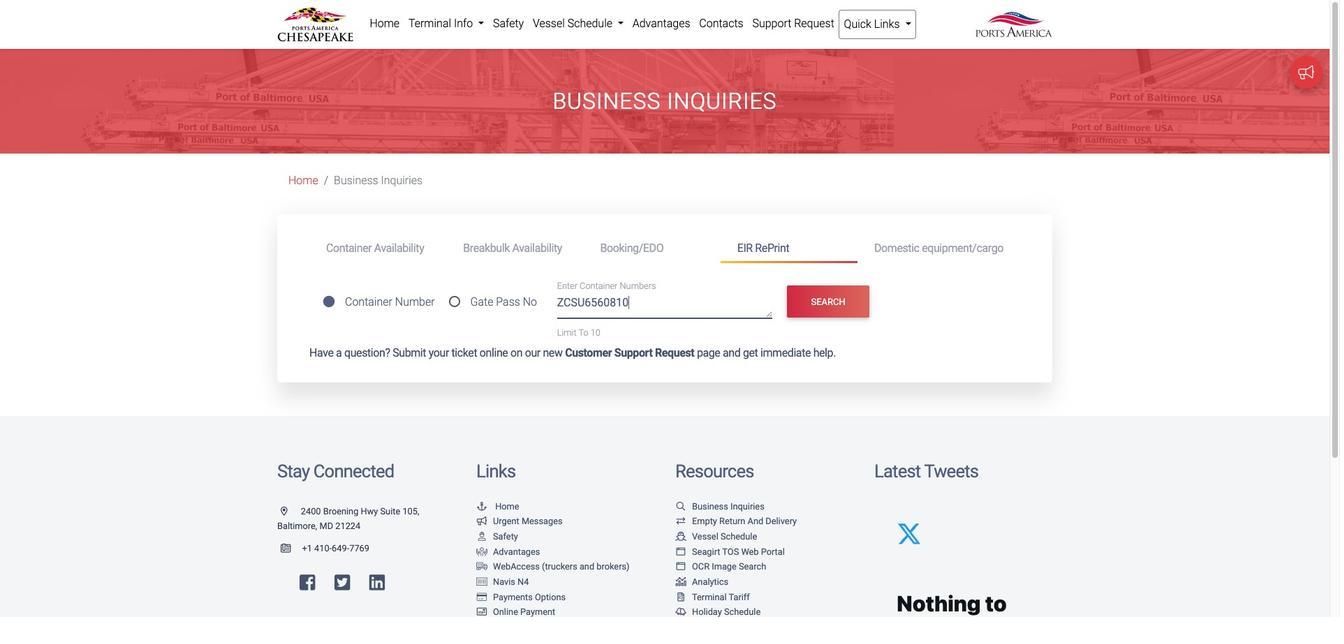 Task type: describe. For each thing, give the bounding box(es) containing it.
1 vertical spatial vessel schedule link
[[676, 532, 757, 542]]

0 horizontal spatial advantages link
[[476, 547, 540, 557]]

0 vertical spatial inquiries
[[667, 88, 777, 115]]

1 vertical spatial vessel
[[692, 532, 719, 542]]

gate pass no
[[470, 296, 537, 309]]

stay
[[277, 461, 310, 482]]

terminal info
[[409, 17, 476, 30]]

equipment/cargo
[[922, 242, 1004, 255]]

eir reprint link
[[721, 236, 858, 263]]

quick
[[844, 17, 872, 31]]

ocr
[[692, 562, 710, 572]]

analytics link
[[676, 577, 729, 587]]

anchor image
[[476, 503, 488, 512]]

10
[[591, 328, 601, 338]]

n4
[[518, 577, 529, 587]]

terminal for terminal info
[[409, 17, 451, 30]]

gate
[[470, 296, 493, 309]]

container storage image
[[476, 578, 488, 587]]

numbers
[[620, 281, 656, 292]]

bells image
[[676, 609, 687, 617]]

home link for 'urgent messages' link
[[476, 501, 519, 512]]

2400
[[301, 506, 321, 517]]

webaccess (truckers and brokers)
[[493, 562, 630, 572]]

seagirt tos web portal link
[[676, 547, 785, 557]]

0 vertical spatial request
[[794, 17, 835, 30]]

new
[[543, 347, 563, 360]]

credit card image
[[476, 593, 488, 602]]

webaccess (truckers and brokers) link
[[476, 562, 630, 572]]

business inquiries link
[[676, 501, 765, 512]]

105,
[[403, 506, 419, 517]]

1 horizontal spatial support
[[753, 17, 792, 30]]

have
[[309, 347, 334, 360]]

truck container image
[[476, 563, 488, 572]]

get
[[743, 347, 758, 360]]

md
[[320, 521, 333, 532]]

ocr image search
[[692, 562, 767, 572]]

hand receiving image
[[476, 548, 488, 557]]

+1
[[302, 544, 312, 554]]

user hard hat image
[[476, 533, 488, 542]]

tweets
[[924, 461, 979, 482]]

1 horizontal spatial links
[[874, 17, 900, 31]]

1 vertical spatial support
[[615, 347, 653, 360]]

payments
[[493, 592, 533, 603]]

terminal tariff link
[[676, 592, 750, 603]]

terminal for terminal tariff
[[692, 592, 727, 603]]

home for home link for the 'terminal info' link at the left
[[370, 17, 400, 30]]

1 vertical spatial inquiries
[[381, 174, 423, 187]]

2400 broening hwy suite 105, baltimore, md 21224 link
[[277, 506, 419, 532]]

container availability
[[326, 242, 424, 255]]

messages
[[522, 517, 563, 527]]

availability for container availability
[[374, 242, 424, 255]]

have a question? submit your ticket online on our new customer support request page and get immediate help.
[[309, 347, 836, 360]]

exchange image
[[676, 518, 687, 527]]

urgent messages
[[493, 517, 563, 527]]

info
[[454, 17, 473, 30]]

connected
[[313, 461, 394, 482]]

to
[[579, 328, 589, 338]]

search button
[[787, 286, 870, 318]]

empty
[[692, 517, 717, 527]]

safety link for 'urgent messages' link
[[476, 532, 518, 542]]

payments options link
[[476, 592, 566, 603]]

question?
[[344, 347, 390, 360]]

(truckers
[[542, 562, 578, 572]]

tariff
[[729, 592, 750, 603]]

0 vertical spatial advantages
[[633, 17, 691, 30]]

0 horizontal spatial search
[[739, 562, 767, 572]]

facebook square image
[[300, 574, 315, 592]]

649-
[[332, 544, 349, 554]]

7769
[[349, 544, 370, 554]]

latest tweets
[[875, 461, 979, 482]]

analytics
[[692, 577, 729, 587]]

contacts
[[699, 17, 744, 30]]

21224
[[335, 521, 361, 532]]

ticket
[[452, 347, 477, 360]]

hwy
[[361, 506, 378, 517]]

limit
[[557, 328, 577, 338]]

seagirt tos web portal
[[692, 547, 785, 557]]

portal
[[761, 547, 785, 557]]

tos
[[723, 547, 739, 557]]

booking/edo
[[600, 242, 664, 255]]

0 horizontal spatial vessel schedule link
[[528, 10, 628, 38]]

customer
[[565, 347, 612, 360]]

urgent
[[493, 517, 520, 527]]

navis n4
[[493, 577, 529, 587]]

eir
[[737, 242, 753, 255]]

1 vertical spatial business inquiries
[[334, 174, 423, 187]]

domestic equipment/cargo
[[875, 242, 1004, 255]]

number
[[395, 296, 435, 309]]

image
[[712, 562, 737, 572]]

browser image for seagirt
[[676, 548, 687, 557]]

1 vertical spatial links
[[476, 461, 516, 482]]

online
[[480, 347, 508, 360]]

2400 broening hwy suite 105, baltimore, md 21224
[[277, 506, 419, 532]]

1 vertical spatial advantages
[[493, 547, 540, 557]]



Task type: vqa. For each thing, say whether or not it's contained in the screenshot.
State,
no



Task type: locate. For each thing, give the bounding box(es) containing it.
urgent messages link
[[476, 517, 563, 527]]

0 vertical spatial vessel
[[533, 17, 565, 30]]

booking/edo link
[[584, 236, 721, 261]]

payments options
[[493, 592, 566, 603]]

search down web at the bottom of the page
[[739, 562, 767, 572]]

availability up enter
[[512, 242, 562, 255]]

0 horizontal spatial vessel
[[533, 17, 565, 30]]

stay connected
[[277, 461, 394, 482]]

terminal down analytics
[[692, 592, 727, 603]]

empty return and delivery
[[692, 517, 797, 527]]

ship image
[[676, 533, 687, 542]]

and left get
[[723, 347, 741, 360]]

analytics image
[[676, 578, 687, 587]]

1 horizontal spatial vessel schedule
[[692, 532, 757, 542]]

advantages up the webaccess
[[493, 547, 540, 557]]

links up anchor image
[[476, 461, 516, 482]]

domestic equipment/cargo link
[[858, 236, 1021, 261]]

suite
[[380, 506, 400, 517]]

support right contacts
[[753, 17, 792, 30]]

0 vertical spatial advantages link
[[628, 10, 695, 38]]

map marker alt image
[[281, 508, 299, 517]]

advantages
[[633, 17, 691, 30], [493, 547, 540, 557]]

a
[[336, 347, 342, 360]]

advantages link up the webaccess
[[476, 547, 540, 557]]

0 horizontal spatial support
[[615, 347, 653, 360]]

1 horizontal spatial search
[[811, 297, 846, 307]]

2 vertical spatial business inquiries
[[692, 501, 765, 512]]

0 vertical spatial business
[[553, 88, 661, 115]]

file invoice image
[[676, 593, 687, 602]]

home for the middle home link
[[289, 174, 318, 187]]

help.
[[814, 347, 836, 360]]

1 vertical spatial advantages link
[[476, 547, 540, 557]]

container left number
[[345, 296, 392, 309]]

quick links link
[[839, 10, 916, 39]]

ocr image search link
[[676, 562, 767, 572]]

0 horizontal spatial home link
[[289, 174, 318, 187]]

browser image up analytics icon
[[676, 563, 687, 572]]

links right the quick
[[874, 17, 900, 31]]

0 vertical spatial home link
[[365, 10, 404, 38]]

terminal tariff
[[692, 592, 750, 603]]

breakbulk availability link
[[447, 236, 584, 261]]

eir reprint
[[737, 242, 790, 255]]

2 safety from the top
[[493, 532, 518, 542]]

1 safety from the top
[[493, 17, 524, 30]]

0 horizontal spatial home
[[289, 174, 318, 187]]

our
[[525, 347, 541, 360]]

safety link for the 'terminal info' link at the left
[[489, 10, 528, 38]]

0 horizontal spatial vessel schedule
[[533, 17, 615, 30]]

support request
[[753, 17, 835, 30]]

navis n4 link
[[476, 577, 529, 587]]

and left brokers)
[[580, 562, 595, 572]]

domestic
[[875, 242, 920, 255]]

bullhorn image
[[476, 518, 488, 527]]

search image
[[676, 503, 687, 512]]

1 vertical spatial terminal
[[692, 592, 727, 603]]

container number
[[345, 296, 435, 309]]

0 vertical spatial terminal
[[409, 17, 451, 30]]

reprint
[[755, 242, 790, 255]]

and
[[748, 517, 764, 527]]

safety link down urgent
[[476, 532, 518, 542]]

1 horizontal spatial vessel schedule link
[[676, 532, 757, 542]]

brokers)
[[597, 562, 630, 572]]

breakbulk
[[463, 242, 510, 255]]

request
[[794, 17, 835, 30], [655, 347, 695, 360]]

browser image
[[676, 548, 687, 557], [676, 563, 687, 572]]

safety right info
[[493, 17, 524, 30]]

home link for the 'terminal info' link at the left
[[365, 10, 404, 38]]

page
[[697, 347, 721, 360]]

0 vertical spatial schedule
[[568, 17, 613, 30]]

Enter Container Numbers text field
[[557, 295, 773, 319]]

enter
[[557, 281, 578, 292]]

browser image down ship "image"
[[676, 548, 687, 557]]

browser image inside seagirt tos web portal link
[[676, 548, 687, 557]]

2 vertical spatial inquiries
[[731, 501, 765, 512]]

1 browser image from the top
[[676, 548, 687, 557]]

1 vertical spatial container
[[580, 281, 618, 292]]

navis
[[493, 577, 515, 587]]

1 horizontal spatial advantages
[[633, 17, 691, 30]]

1 vertical spatial request
[[655, 347, 695, 360]]

1 vertical spatial and
[[580, 562, 595, 572]]

2 vertical spatial business
[[692, 501, 728, 512]]

twitter square image
[[335, 574, 350, 592]]

browser image for ocr
[[676, 563, 687, 572]]

submit
[[393, 347, 426, 360]]

phone office image
[[281, 545, 302, 554]]

support request link
[[748, 10, 839, 38]]

home link
[[365, 10, 404, 38], [289, 174, 318, 187], [476, 501, 519, 512]]

availability for breakbulk availability
[[512, 242, 562, 255]]

container availability link
[[309, 236, 447, 261]]

inquiries
[[667, 88, 777, 115], [381, 174, 423, 187], [731, 501, 765, 512]]

terminal info link
[[404, 10, 489, 38]]

0 vertical spatial support
[[753, 17, 792, 30]]

0 horizontal spatial links
[[476, 461, 516, 482]]

search up help.
[[811, 297, 846, 307]]

0 vertical spatial vessel schedule
[[533, 17, 615, 30]]

container up container number
[[326, 242, 372, 255]]

0 horizontal spatial request
[[655, 347, 695, 360]]

1 horizontal spatial schedule
[[721, 532, 757, 542]]

search inside search "button"
[[811, 297, 846, 307]]

browser image inside ocr image search link
[[676, 563, 687, 572]]

2 vertical spatial home link
[[476, 501, 519, 512]]

latest
[[875, 461, 921, 482]]

delivery
[[766, 517, 797, 527]]

1 horizontal spatial vessel
[[692, 532, 719, 542]]

1 vertical spatial safety
[[493, 532, 518, 542]]

0 vertical spatial home
[[370, 17, 400, 30]]

business
[[553, 88, 661, 115], [334, 174, 378, 187], [692, 501, 728, 512]]

0 horizontal spatial availability
[[374, 242, 424, 255]]

0 vertical spatial vessel schedule link
[[528, 10, 628, 38]]

1 horizontal spatial availability
[[512, 242, 562, 255]]

0 vertical spatial business inquiries
[[553, 88, 777, 115]]

immediate
[[761, 347, 811, 360]]

2 vertical spatial container
[[345, 296, 392, 309]]

1 vertical spatial safety link
[[476, 532, 518, 542]]

0 horizontal spatial schedule
[[568, 17, 613, 30]]

and
[[723, 347, 741, 360], [580, 562, 595, 572]]

1 horizontal spatial home link
[[365, 10, 404, 38]]

on
[[511, 347, 523, 360]]

0 vertical spatial and
[[723, 347, 741, 360]]

1 availability from the left
[[374, 242, 424, 255]]

customer support request link
[[565, 347, 695, 360]]

request left page on the right of the page
[[655, 347, 695, 360]]

safety link right info
[[489, 10, 528, 38]]

2 vertical spatial home
[[495, 501, 519, 512]]

1 vertical spatial business
[[334, 174, 378, 187]]

+1 410-649-7769
[[302, 544, 370, 554]]

empty return and delivery link
[[676, 517, 797, 527]]

vessel schedule
[[533, 17, 615, 30], [692, 532, 757, 542]]

breakbulk availability
[[463, 242, 562, 255]]

vessel
[[533, 17, 565, 30], [692, 532, 719, 542]]

return
[[720, 517, 746, 527]]

1 horizontal spatial terminal
[[692, 592, 727, 603]]

baltimore,
[[277, 521, 317, 532]]

advantages link
[[628, 10, 695, 38], [476, 547, 540, 557]]

request left the quick
[[794, 17, 835, 30]]

1 horizontal spatial home
[[370, 17, 400, 30]]

enter container numbers
[[557, 281, 656, 292]]

0 horizontal spatial advantages
[[493, 547, 540, 557]]

0 vertical spatial search
[[811, 297, 846, 307]]

0 horizontal spatial business
[[334, 174, 378, 187]]

container right enter
[[580, 281, 618, 292]]

container for container availability
[[326, 242, 372, 255]]

resources
[[676, 461, 754, 482]]

terminal left info
[[409, 17, 451, 30]]

2 horizontal spatial home
[[495, 501, 519, 512]]

seagirt
[[692, 547, 721, 557]]

links
[[874, 17, 900, 31], [476, 461, 516, 482]]

1 horizontal spatial and
[[723, 347, 741, 360]]

0 vertical spatial links
[[874, 17, 900, 31]]

0 vertical spatial safety link
[[489, 10, 528, 38]]

1 vertical spatial schedule
[[721, 532, 757, 542]]

0 horizontal spatial and
[[580, 562, 595, 572]]

credit card front image
[[476, 609, 488, 617]]

0 horizontal spatial terminal
[[409, 17, 451, 30]]

contacts link
[[695, 10, 748, 38]]

webaccess
[[493, 562, 540, 572]]

support right "customer"
[[615, 347, 653, 360]]

2 browser image from the top
[[676, 563, 687, 572]]

linkedin image
[[369, 574, 385, 592]]

1 horizontal spatial business
[[553, 88, 661, 115]]

business inquiries
[[553, 88, 777, 115], [334, 174, 423, 187], [692, 501, 765, 512]]

0 vertical spatial safety
[[493, 17, 524, 30]]

1 horizontal spatial request
[[794, 17, 835, 30]]

schedule
[[568, 17, 613, 30], [721, 532, 757, 542]]

2 horizontal spatial business
[[692, 501, 728, 512]]

pass
[[496, 296, 520, 309]]

no
[[523, 296, 537, 309]]

broening
[[323, 506, 359, 517]]

2 availability from the left
[[512, 242, 562, 255]]

safety down urgent
[[493, 532, 518, 542]]

quick links
[[844, 17, 903, 31]]

availability up container number
[[374, 242, 424, 255]]

container for container number
[[345, 296, 392, 309]]

1 vertical spatial search
[[739, 562, 767, 572]]

1 horizontal spatial advantages link
[[628, 10, 695, 38]]

+1 410-649-7769 link
[[277, 544, 370, 554]]

advantages left contacts
[[633, 17, 691, 30]]

1 vertical spatial browser image
[[676, 563, 687, 572]]

0 vertical spatial browser image
[[676, 548, 687, 557]]

advantages link left contacts
[[628, 10, 695, 38]]

1 vertical spatial home
[[289, 174, 318, 187]]

1 vertical spatial home link
[[289, 174, 318, 187]]

1 vertical spatial vessel schedule
[[692, 532, 757, 542]]

410-
[[314, 544, 332, 554]]

0 vertical spatial container
[[326, 242, 372, 255]]

limit to 10
[[557, 328, 601, 338]]

2 horizontal spatial home link
[[476, 501, 519, 512]]



